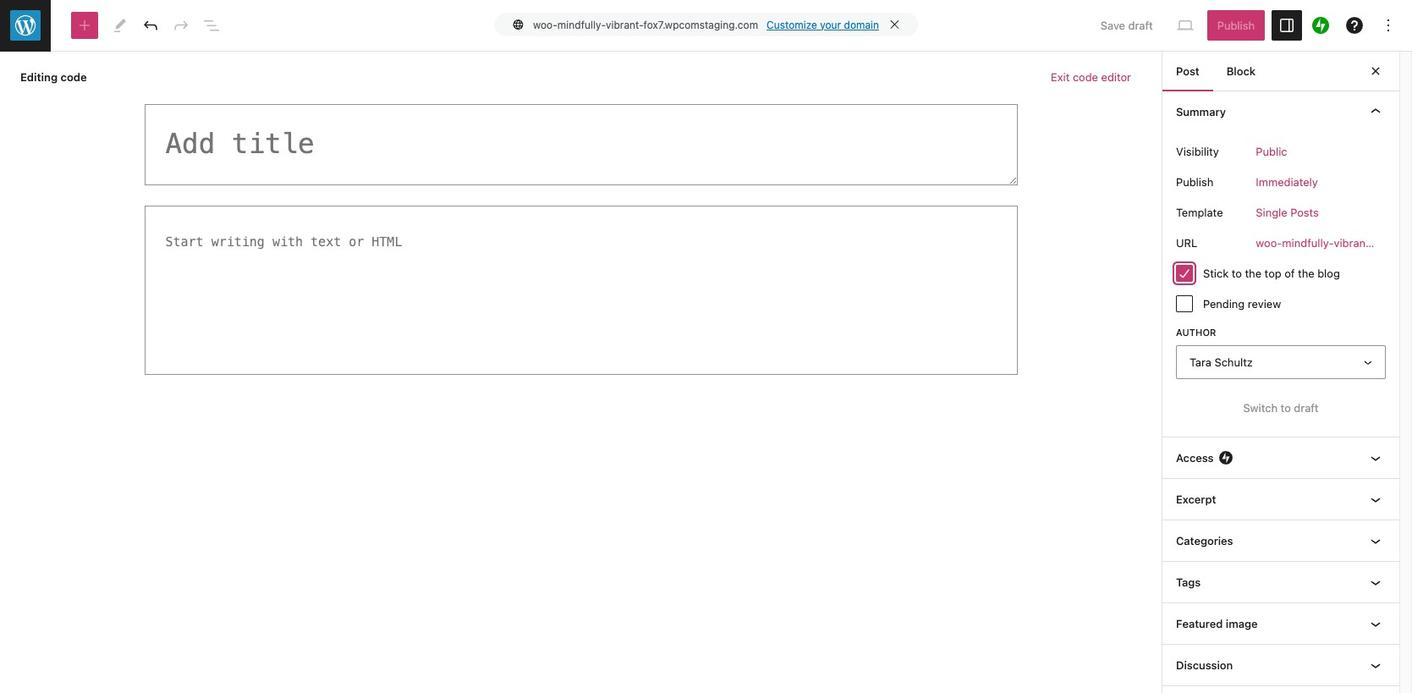 Task type: locate. For each thing, give the bounding box(es) containing it.
vibrant-
[[606, 18, 644, 31], [1334, 236, 1375, 250]]

1 horizontal spatial the
[[1298, 267, 1315, 280]]

the
[[1245, 267, 1262, 280], [1298, 267, 1315, 280]]

draft right switch
[[1294, 402, 1319, 415]]

exit code editor
[[1051, 70, 1132, 84]]

jetpack image
[[1313, 17, 1330, 34]]

redo image
[[171, 15, 191, 36]]

woo-mindfully-vibrant-fox7.wp
[[1256, 236, 1413, 250]]

to right stick
[[1232, 267, 1242, 280]]

1 horizontal spatial mindfully-
[[1283, 236, 1334, 250]]

0 vertical spatial vibrant-
[[606, 18, 644, 31]]

mindfully-
[[558, 18, 606, 31], [1283, 236, 1334, 250]]

1 vertical spatial draft
[[1294, 402, 1319, 415]]

single posts button
[[1246, 197, 1329, 228]]

Start writing with text or HTML text field
[[144, 205, 1018, 375]]

preview image
[[1175, 15, 1196, 36]]

fox7.wp
[[1375, 236, 1413, 250]]

stick to the top of the blog
[[1204, 267, 1340, 280]]

0 horizontal spatial vibrant-
[[606, 18, 644, 31]]

publish up block button
[[1218, 19, 1255, 32]]

to right switch
[[1281, 402, 1291, 415]]

0 vertical spatial woo-
[[533, 18, 558, 31]]

pending
[[1204, 297, 1245, 311]]

1 code from the left
[[61, 70, 87, 84]]

publish inside dropdown button
[[1218, 19, 1255, 32]]

publish button
[[1208, 10, 1265, 41]]

categories button
[[1163, 521, 1400, 561]]

template
[[1176, 206, 1224, 219]]

Add title text field
[[144, 104, 1018, 185]]

2 code from the left
[[1073, 70, 1099, 84]]

1 vertical spatial publish
[[1176, 175, 1214, 189]]

block
[[1227, 64, 1256, 78]]

1 horizontal spatial to
[[1281, 402, 1291, 415]]

vibrant- for fox7.wpcomstaging.com
[[606, 18, 644, 31]]

0 vertical spatial to
[[1232, 267, 1242, 280]]

publish down visibility
[[1176, 175, 1214, 189]]

exit code editor button
[[1041, 62, 1142, 92]]

0 vertical spatial mindfully-
[[558, 18, 606, 31]]

draft
[[1129, 19, 1153, 32], [1294, 402, 1319, 415]]

1 vertical spatial to
[[1281, 402, 1291, 415]]

draft right save
[[1129, 19, 1153, 32]]

help image
[[1345, 15, 1365, 36]]

the right of
[[1298, 267, 1315, 280]]

1 horizontal spatial woo-
[[1256, 236, 1283, 250]]

domain
[[844, 18, 879, 31]]

0 vertical spatial draft
[[1129, 19, 1153, 32]]

editing code
[[20, 70, 87, 84]]

0 horizontal spatial to
[[1232, 267, 1242, 280]]

save draft
[[1101, 19, 1153, 32]]

woo-
[[533, 18, 558, 31], [1256, 236, 1283, 250]]

of
[[1285, 267, 1295, 280]]

1 horizontal spatial publish
[[1218, 19, 1255, 32]]

0 horizontal spatial publish
[[1176, 175, 1214, 189]]

public
[[1256, 145, 1288, 158]]

access button
[[1163, 438, 1400, 479]]

access
[[1176, 451, 1214, 465]]

1 vertical spatial vibrant-
[[1334, 236, 1375, 250]]

post button
[[1163, 51, 1213, 91]]

1 horizontal spatial draft
[[1294, 402, 1319, 415]]

1 vertical spatial mindfully-
[[1283, 236, 1334, 250]]

code for exit
[[1073, 70, 1099, 84]]

woo-mindfully-vibrant-fox7.wp button
[[1246, 228, 1413, 258]]

code
[[61, 70, 87, 84], [1073, 70, 1099, 84]]

options image
[[1379, 15, 1399, 36]]

1 horizontal spatial code
[[1073, 70, 1099, 84]]

0 horizontal spatial code
[[61, 70, 87, 84]]

customize
[[767, 18, 817, 31]]

post
[[1176, 64, 1200, 78]]

blog
[[1318, 267, 1340, 280]]

Pending review checkbox
[[1176, 296, 1193, 313]]

to
[[1232, 267, 1242, 280], [1281, 402, 1291, 415]]

woo-mindfully-vibrant-fox7.wpcomstaging.com customize your domain
[[533, 18, 879, 31]]

Stick to the top of the blog checkbox
[[1176, 265, 1193, 282]]

featured image
[[1176, 617, 1258, 631]]

0 horizontal spatial woo-
[[533, 18, 558, 31]]

1 vertical spatial woo-
[[1256, 236, 1283, 250]]

0 horizontal spatial mindfully-
[[558, 18, 606, 31]]

vibrant- inside "dropdown button"
[[1334, 236, 1375, 250]]

code right editing
[[61, 70, 87, 84]]

review
[[1248, 297, 1282, 311]]

mindfully- inside "dropdown button"
[[1283, 236, 1334, 250]]

0 vertical spatial publish
[[1218, 19, 1255, 32]]

your
[[820, 18, 841, 31]]

to for stick
[[1232, 267, 1242, 280]]

immediately button
[[1246, 167, 1329, 197]]

url
[[1176, 236, 1198, 250]]

1 horizontal spatial vibrant-
[[1334, 236, 1375, 250]]

code inside button
[[1073, 70, 1099, 84]]

author
[[1176, 327, 1217, 338]]

to inside button
[[1281, 402, 1291, 415]]

publish
[[1218, 19, 1255, 32], [1176, 175, 1214, 189]]

0 horizontal spatial the
[[1245, 267, 1262, 280]]

code right 'exit'
[[1073, 70, 1099, 84]]

woo- for woo-mindfully-vibrant-fox7.wp
[[1256, 236, 1283, 250]]

woo- inside "dropdown button"
[[1256, 236, 1283, 250]]

the left top
[[1245, 267, 1262, 280]]

immediately
[[1256, 175, 1319, 189]]



Task type: describe. For each thing, give the bounding box(es) containing it.
stick
[[1204, 267, 1229, 280]]

switch to draft button
[[1176, 393, 1386, 424]]

customize your domain button
[[767, 18, 879, 31]]

top
[[1265, 267, 1282, 280]]

mindfully- for woo-mindfully-vibrant-fox7.wp
[[1283, 236, 1334, 250]]

featured
[[1176, 617, 1223, 631]]

switch
[[1244, 402, 1278, 415]]

woo- for woo-mindfully-vibrant-fox7.wpcomstaging.com customize your domain
[[533, 18, 558, 31]]

close settings image
[[1366, 61, 1386, 81]]

image
[[1226, 617, 1258, 631]]

categories
[[1176, 534, 1234, 548]]

summary button
[[1163, 91, 1400, 132]]

posts
[[1291, 206, 1319, 219]]

public button
[[1246, 136, 1298, 167]]

discussion
[[1176, 659, 1233, 672]]

editing
[[20, 70, 58, 84]]

excerpt
[[1176, 493, 1217, 506]]

excerpt button
[[1163, 479, 1400, 520]]

1 the from the left
[[1245, 267, 1262, 280]]

pending review
[[1204, 297, 1282, 311]]

exit
[[1051, 70, 1070, 84]]

tags
[[1176, 576, 1201, 589]]

undo image
[[141, 15, 161, 36]]

2 the from the left
[[1298, 267, 1315, 280]]

save draft button
[[1091, 10, 1164, 41]]

0 horizontal spatial draft
[[1129, 19, 1153, 32]]

discussion button
[[1163, 645, 1400, 686]]

single
[[1256, 206, 1288, 219]]

editor
[[1102, 70, 1132, 84]]

mindfully- for woo-mindfully-vibrant-fox7.wpcomstaging.com customize your domain
[[558, 18, 606, 31]]

switch to draft
[[1244, 402, 1319, 415]]

code for editing
[[61, 70, 87, 84]]

visibility
[[1176, 145, 1219, 158]]

fox7.wpcomstaging.com
[[644, 18, 758, 31]]

settings image
[[1277, 15, 1298, 36]]

vibrant- for fox7.wp
[[1334, 236, 1375, 250]]

block button
[[1213, 51, 1270, 91]]

save
[[1101, 19, 1126, 32]]

summary
[[1176, 105, 1226, 118]]

to for switch
[[1281, 402, 1291, 415]]

single posts
[[1256, 206, 1319, 219]]

featured image button
[[1163, 604, 1400, 644]]

tags button
[[1163, 562, 1400, 603]]



Task type: vqa. For each thing, say whether or not it's contained in the screenshot.
the Schultz
no



